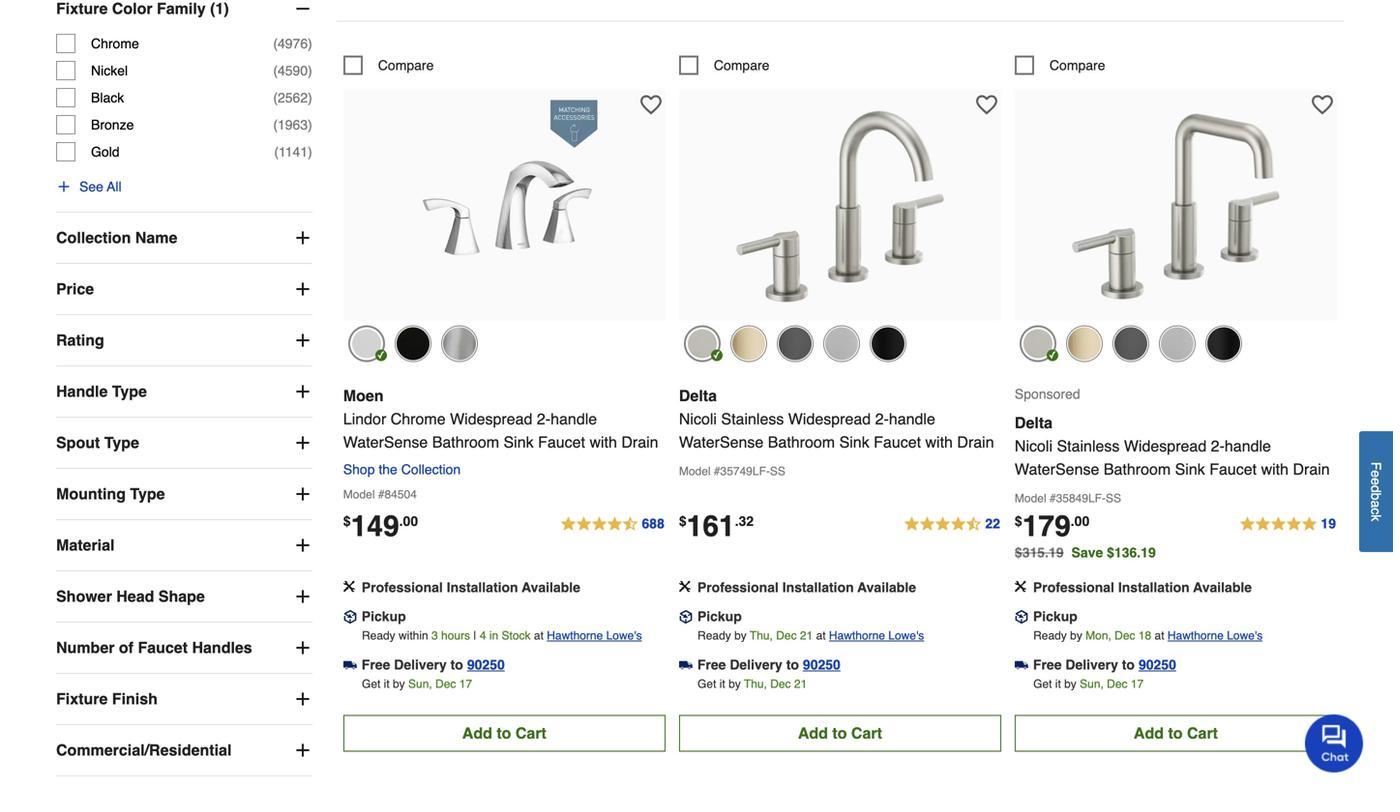 Task type: vqa. For each thing, say whether or not it's contained in the screenshot.
12-
no



Task type: locate. For each thing, give the bounding box(es) containing it.
2 .00 from the left
[[1071, 514, 1090, 530]]

professional installation available down $136.19
[[1034, 580, 1253, 596]]

model left '35749lf-' at the bottom
[[679, 465, 711, 479]]

watersense up model # 35849lf-ss
[[1015, 461, 1100, 479]]

1 chrome image from the left
[[348, 326, 385, 363]]

21 up get it by thu, dec 21
[[800, 630, 813, 643]]

watersense up model # 35749lf-ss at the bottom
[[679, 434, 764, 452]]

0 horizontal spatial model
[[343, 488, 375, 502]]

3 add from the left
[[1134, 725, 1164, 743]]

stainless up 35849lf-
[[1057, 438, 1120, 456]]

.00 inside $ 149 .00
[[399, 514, 418, 530]]

2 horizontal spatial pickup
[[1034, 609, 1078, 625]]

compare inside 1000982064 element
[[378, 58, 434, 73]]

1 horizontal spatial truck filled image
[[1015, 659, 1029, 673]]

delivery for 3 hours
[[394, 658, 447, 673]]

stock
[[502, 630, 531, 643]]

thu,
[[750, 630, 773, 643], [744, 678, 767, 692]]

( down ( 2562 )
[[273, 117, 278, 133]]

0 horizontal spatial handle
[[551, 411, 597, 428]]

4.5 stars image containing 22
[[903, 514, 1002, 537]]

0 horizontal spatial bathroom
[[432, 434, 500, 452]]

delivery down mon,
[[1066, 658, 1119, 673]]

1 horizontal spatial sun,
[[1080, 678, 1104, 692]]

dec down mon,
[[1107, 678, 1128, 692]]

hawthorne
[[547, 630, 603, 643], [829, 630, 886, 643], [1168, 630, 1224, 643]]

1 horizontal spatial black image
[[1206, 326, 1243, 363]]

3 hawthorne from the left
[[1168, 630, 1224, 643]]

$136.19
[[1107, 546, 1156, 561]]

within
[[399, 630, 428, 643]]

nicoli down sponsored
[[1015, 438, 1053, 456]]

ready up get it by thu, dec 21
[[698, 630, 731, 643]]

delivery for mon, dec 18
[[1066, 658, 1119, 673]]

it for ready by thu, dec 21 at hawthorne lowe's
[[720, 678, 726, 692]]

bathroom up '35749lf-' at the bottom
[[768, 434, 835, 452]]

hawthorne lowe's button
[[547, 627, 642, 646], [829, 627, 925, 646], [1168, 627, 1263, 646]]

0 vertical spatial type
[[112, 383, 147, 401]]

161
[[687, 510, 735, 544]]

1 black image from the left
[[870, 326, 907, 363]]

0 horizontal spatial .00
[[399, 514, 418, 530]]

18
[[1139, 630, 1152, 643]]

1 compare from the left
[[378, 58, 434, 73]]

4.5 stars image for 149
[[560, 514, 666, 537]]

chrome image up moen
[[348, 326, 385, 363]]

1 delta nicoli stainless widespread 2-handle watersense bathroom sink faucet with drain image from the left
[[734, 100, 947, 313]]

1 horizontal spatial add
[[798, 725, 828, 743]]

) for ( 1141 )
[[308, 144, 312, 160]]

3 it from the left
[[1056, 678, 1062, 692]]

1 17 from the left
[[459, 678, 472, 692]]

bathroom up 35849lf-
[[1104, 461, 1171, 479]]

1 add to cart from the left
[[462, 725, 547, 743]]

90250 button down ready by thu, dec 21 at hawthorne lowe's
[[803, 656, 841, 675]]

1 add from the left
[[462, 725, 493, 743]]

lowe's
[[606, 630, 642, 643], [889, 630, 925, 643], [1228, 630, 1263, 643]]

chrome image
[[348, 326, 385, 363], [824, 326, 860, 363]]

pickup for ready within 3 hours | 4 in stock at hawthorne lowe's
[[362, 609, 406, 625]]

plus image inside spout type button
[[293, 434, 312, 453]]

2 horizontal spatial hawthorne
[[1168, 630, 1224, 643]]

2 $ from the left
[[679, 514, 687, 530]]

black image right chrome icon
[[1206, 326, 1243, 363]]

2 horizontal spatial available
[[1194, 580, 1253, 596]]

1 get from the left
[[362, 678, 381, 692]]

0 horizontal spatial truck filled image
[[343, 659, 357, 673]]

2 black image from the left
[[1206, 326, 1243, 363]]

# down 'the'
[[378, 488, 385, 502]]

) up ( 2562 )
[[308, 63, 312, 78]]

) for ( 4590 )
[[308, 63, 312, 78]]

1 vertical spatial 21
[[795, 678, 807, 692]]

1 90250 from the left
[[467, 658, 505, 673]]

( 1141 )
[[274, 144, 312, 160]]

pickup image up truck filled icon
[[679, 611, 693, 624]]

pickup image down $315.19
[[1015, 611, 1029, 624]]

delivery down within
[[394, 658, 447, 673]]

1 cart from the left
[[516, 725, 547, 743]]

1 horizontal spatial delta nicoli stainless widespread 2-handle watersense bathroom sink faucet with drain image
[[1070, 100, 1283, 313]]

plus image
[[56, 179, 72, 195], [293, 331, 312, 350], [293, 485, 312, 504], [293, 588, 312, 607], [293, 690, 312, 710]]

1 horizontal spatial delivery
[[730, 658, 783, 673]]

149
[[351, 510, 399, 544]]

truck filled image
[[343, 659, 357, 673], [1015, 659, 1029, 673]]

1 plus image from the top
[[293, 229, 312, 248]]

( down 1963
[[274, 144, 279, 160]]

assembly image
[[343, 581, 355, 593]]

2 90250 from the left
[[803, 658, 841, 673]]

84504
[[385, 488, 417, 502]]

f e e d b a c k
[[1369, 462, 1385, 522]]

2 horizontal spatial at
[[1155, 630, 1165, 643]]

e up d
[[1369, 471, 1385, 478]]

# up actual price $179.00 element
[[1050, 492, 1057, 506]]

1 horizontal spatial get it by sun, dec 17
[[1034, 678, 1144, 692]]

matte black image left the "spot resist brushed nickel" icon
[[395, 326, 431, 363]]

f e e d b a c k button
[[1360, 432, 1394, 553]]

1 delivery from the left
[[394, 658, 447, 673]]

sink inside moen lindor chrome widespread 2-handle watersense bathroom sink faucet with drain
[[504, 434, 534, 452]]

4590
[[278, 63, 308, 78]]

$ inside $ 179 .00
[[1015, 514, 1023, 530]]

thu, up get it by thu, dec 21
[[750, 630, 773, 643]]

ss
[[770, 465, 786, 479], [1106, 492, 1122, 506]]

pickup down $315.19
[[1034, 609, 1078, 625]]

black image for second chrome image from left
[[870, 326, 907, 363]]

2 horizontal spatial free delivery to 90250
[[1034, 658, 1177, 673]]

1 .00 from the left
[[399, 514, 418, 530]]

by for ready by mon, dec 18 at hawthorne lowe's
[[1065, 678, 1077, 692]]

3 plus image from the top
[[293, 382, 312, 402]]

installation up 4
[[447, 580, 518, 596]]

collection up 84504
[[401, 462, 461, 478]]

(
[[273, 36, 278, 51], [273, 63, 278, 78], [273, 90, 278, 106], [273, 117, 278, 133], [274, 144, 279, 160]]

1 sun, from the left
[[408, 678, 432, 692]]

0 horizontal spatial heart outline image
[[641, 95, 662, 116]]

1 horizontal spatial champagne bronze image
[[1067, 326, 1103, 363]]

1 horizontal spatial get
[[698, 678, 717, 692]]

3 lowe's from the left
[[1228, 630, 1263, 643]]

free delivery to 90250 for 3
[[362, 658, 505, 673]]

type right mounting
[[130, 485, 165, 503]]

spout type button
[[56, 418, 312, 469]]

type for spout type
[[104, 434, 139, 452]]

assembly image down $315.19
[[1015, 581, 1027, 593]]

plus image for price
[[293, 280, 312, 299]]

17 down hours
[[459, 678, 472, 692]]

dec down hours
[[436, 678, 456, 692]]

1 e from the top
[[1369, 471, 1385, 478]]

free
[[362, 658, 390, 673], [698, 658, 726, 673], [1034, 658, 1062, 673]]

6 plus image from the top
[[293, 639, 312, 658]]

2 horizontal spatial pickup image
[[1015, 611, 1029, 624]]

ready
[[362, 630, 396, 643], [698, 630, 731, 643], [1034, 630, 1067, 643]]

$315.19
[[1015, 546, 1064, 561]]

2 get it by sun, dec 17 from the left
[[1034, 678, 1144, 692]]

) up ( 1141 )
[[308, 117, 312, 133]]

matte black image
[[395, 326, 431, 363], [1113, 326, 1150, 363]]

( for 4976
[[273, 36, 278, 51]]

free delivery to 90250 up get it by thu, dec 21
[[698, 658, 841, 673]]

plus image inside price button
[[293, 280, 312, 299]]

plus image inside commercial/residential button
[[293, 742, 312, 761]]

$ for 161
[[679, 514, 687, 530]]

2 delivery from the left
[[730, 658, 783, 673]]

2 compare from the left
[[714, 58, 770, 73]]

by down ready by mon, dec 18 at hawthorne lowe's
[[1065, 678, 1077, 692]]

# up $ 161 .32
[[714, 465, 721, 479]]

d
[[1369, 486, 1385, 493]]

chrome up nickel
[[91, 36, 139, 51]]

get it by thu, dec 21
[[698, 678, 807, 692]]

1 horizontal spatial ready
[[698, 630, 731, 643]]

ss for 35749lf-
[[770, 465, 786, 479]]

) for ( 4976 )
[[308, 36, 312, 51]]

drain up the 19
[[1294, 461, 1331, 479]]

of
[[119, 639, 134, 657]]

type right spout
[[104, 434, 139, 452]]

pickup image
[[343, 611, 357, 624], [679, 611, 693, 624], [1015, 611, 1029, 624]]

model up 179
[[1015, 492, 1047, 506]]

by up get it by thu, dec 21
[[735, 630, 747, 643]]

professional down $ 161 .32
[[698, 580, 779, 596]]

0 horizontal spatial cart
[[516, 725, 547, 743]]

1 horizontal spatial installation
[[783, 580, 854, 596]]

0 horizontal spatial free
[[362, 658, 390, 673]]

( up ( 4590 )
[[273, 36, 278, 51]]

free delivery to 90250 for mon,
[[1034, 658, 1177, 673]]

1 horizontal spatial lowe's
[[889, 630, 925, 643]]

get it by sun, dec 17 down within
[[362, 678, 472, 692]]

shop the collection link
[[343, 462, 469, 478]]

2 90250 button from the left
[[803, 656, 841, 675]]

compare inside 5014109901 element
[[714, 58, 770, 73]]

mounting type button
[[56, 470, 312, 520]]

compare for 5014110139 element
[[1050, 58, 1106, 73]]

$ 179 .00
[[1015, 510, 1090, 544]]

e up b
[[1369, 478, 1385, 486]]

1 hawthorne from the left
[[547, 630, 603, 643]]

) up 4590 at the left top of page
[[308, 36, 312, 51]]

2 horizontal spatial $
[[1015, 514, 1023, 530]]

assembly image down 161
[[679, 581, 691, 593]]

.00 down 35849lf-
[[1071, 514, 1090, 530]]

3 free delivery to 90250 from the left
[[1034, 658, 1177, 673]]

moen
[[343, 387, 384, 405]]

heart outline image
[[976, 95, 998, 116]]

0 horizontal spatial add to cart
[[462, 725, 547, 743]]

ready for ready by mon, dec 18 at hawthorne lowe's
[[1034, 630, 1067, 643]]

1 horizontal spatial hawthorne lowe's button
[[829, 627, 925, 646]]

0 horizontal spatial sun,
[[408, 678, 432, 692]]

with up 22 button
[[926, 434, 953, 452]]

lindor
[[343, 411, 386, 428]]

1 vertical spatial type
[[104, 434, 139, 452]]

$ down model # 84504
[[343, 514, 351, 530]]

chrome image right matte black image
[[824, 326, 860, 363]]

2 professional from the left
[[698, 580, 779, 596]]

1 horizontal spatial chrome image
[[824, 326, 860, 363]]

2 horizontal spatial lowe's
[[1228, 630, 1263, 643]]

2 cart from the left
[[852, 725, 883, 743]]

2 horizontal spatial professional
[[1034, 580, 1115, 596]]

19
[[1322, 517, 1337, 532]]

3 professional installation available from the left
[[1034, 580, 1253, 596]]

1 90250 button from the left
[[467, 656, 505, 675]]

0 horizontal spatial $
[[343, 514, 351, 530]]

0 horizontal spatial professional
[[362, 580, 443, 596]]

pickup image for ready within 3 hours | 4 in stock at hawthorne lowe's
[[343, 611, 357, 624]]

get for ready within 3 hours | 4 in stock at hawthorne lowe's
[[362, 678, 381, 692]]

plus image
[[293, 229, 312, 248], [293, 280, 312, 299], [293, 382, 312, 402], [293, 434, 312, 453], [293, 536, 312, 556], [293, 639, 312, 658], [293, 742, 312, 761]]

watersense inside moen lindor chrome widespread 2-handle watersense bathroom sink faucet with drain
[[343, 434, 428, 452]]

2 free delivery to 90250 from the left
[[698, 658, 841, 673]]

model for model # 35749lf-ss
[[679, 465, 711, 479]]

0 vertical spatial 21
[[800, 630, 813, 643]]

1 horizontal spatial ss
[[1106, 492, 1122, 506]]

$ 161 .32
[[679, 510, 754, 544]]

get for ready by mon, dec 18 at hawthorne lowe's
[[1034, 678, 1053, 692]]

2 horizontal spatial cart
[[1188, 725, 1219, 743]]

17 for hours
[[459, 678, 472, 692]]

hawthorne for ready by thu, dec 21 at hawthorne lowe's
[[829, 630, 886, 643]]

5014109901 element
[[679, 56, 770, 75]]

21 down ready by thu, dec 21 at hawthorne lowe's
[[795, 678, 807, 692]]

1 vertical spatial ss
[[1106, 492, 1122, 506]]

( 4590 )
[[273, 63, 312, 78]]

0 horizontal spatial hawthorne
[[547, 630, 603, 643]]

2 horizontal spatial it
[[1056, 678, 1062, 692]]

90250 button down 4
[[467, 656, 505, 675]]

get it by sun, dec 17 for by
[[1034, 678, 1144, 692]]

chrome image
[[1159, 326, 1196, 363]]

with up 19 button
[[1262, 461, 1289, 479]]

actual price $161.32 element
[[679, 510, 754, 544]]

dec down ready by thu, dec 21 at hawthorne lowe's
[[771, 678, 791, 692]]

( down ( 4590 )
[[273, 90, 278, 106]]

0 horizontal spatial free delivery to 90250
[[362, 658, 505, 673]]

1 horizontal spatial collection
[[401, 462, 461, 478]]

ready by mon, dec 18 at hawthorne lowe's
[[1034, 630, 1263, 643]]

( 4976 )
[[273, 36, 312, 51]]

2 horizontal spatial professional installation available
[[1034, 580, 1253, 596]]

plus image inside 'material' button
[[293, 536, 312, 556]]

) down 4590 at the left top of page
[[308, 90, 312, 106]]

faucet inside button
[[138, 639, 188, 657]]

get it by sun, dec 17 down mon,
[[1034, 678, 1144, 692]]

pickup up within
[[362, 609, 406, 625]]

plus image inside fixture finish button
[[293, 690, 312, 710]]

4
[[480, 630, 486, 643]]

see all
[[79, 179, 122, 195]]

$
[[343, 514, 351, 530], [679, 514, 687, 530], [1015, 514, 1023, 530]]

17
[[459, 678, 472, 692], [1131, 678, 1144, 692]]

by for ready within 3 hours | 4 in stock at hawthorne lowe's
[[393, 678, 405, 692]]

90250 for 18
[[1139, 658, 1177, 673]]

0 horizontal spatial it
[[384, 678, 390, 692]]

0 vertical spatial collection
[[56, 229, 131, 247]]

shower
[[56, 588, 112, 606]]

plus image for spout type
[[293, 434, 312, 453]]

champagne bronze image right stainless icon
[[1067, 326, 1103, 363]]

3 get from the left
[[1034, 678, 1053, 692]]

lowe's for ready by mon, dec 18 at hawthorne lowe's
[[1228, 630, 1263, 643]]

4.5 stars image
[[560, 514, 666, 537], [903, 514, 1002, 537]]

2 hawthorne from the left
[[829, 630, 886, 643]]

1 horizontal spatial add to cart button
[[679, 716, 1002, 753]]

1 free from the left
[[362, 658, 390, 673]]

0 horizontal spatial watersense
[[343, 434, 428, 452]]

2 horizontal spatial get
[[1034, 678, 1053, 692]]

0 horizontal spatial compare
[[378, 58, 434, 73]]

3 cart from the left
[[1188, 725, 1219, 743]]

179
[[1023, 510, 1071, 544]]

3
[[432, 630, 438, 643]]

bathroom up shop the collection link
[[432, 434, 500, 452]]

3 pickup from the left
[[1034, 609, 1078, 625]]

2 horizontal spatial compare
[[1050, 58, 1106, 73]]

professional down $315.19 save $136.19
[[1034, 580, 1115, 596]]

1 hawthorne lowe's button from the left
[[547, 627, 642, 646]]

professional up within
[[362, 580, 443, 596]]

0 horizontal spatial hawthorne lowe's button
[[547, 627, 642, 646]]

90250 down ready by mon, dec 18 at hawthorne lowe's
[[1139, 658, 1177, 673]]

2 pickup image from the left
[[679, 611, 693, 624]]

ready for ready within 3 hours | 4 in stock at hawthorne lowe's
[[362, 630, 396, 643]]

1 ready from the left
[[362, 630, 396, 643]]

2 delta nicoli stainless widespread 2-handle watersense bathroom sink faucet with drain image from the left
[[1070, 100, 1283, 313]]

heart outline image
[[641, 95, 662, 116], [1312, 95, 1334, 116]]

add for third add to cart button from right
[[462, 725, 493, 743]]

0 horizontal spatial 2-
[[537, 411, 551, 428]]

collection
[[56, 229, 131, 247], [401, 462, 461, 478]]

model
[[679, 465, 711, 479], [343, 488, 375, 502], [1015, 492, 1047, 506]]

watersense
[[343, 434, 428, 452], [679, 434, 764, 452], [1015, 461, 1100, 479]]

0 horizontal spatial drain
[[622, 434, 659, 452]]

1 heart outline image from the left
[[641, 95, 662, 116]]

0 horizontal spatial delta nicoli stainless widespread 2-handle watersense bathroom sink faucet with drain image
[[734, 100, 947, 313]]

champagne bronze image
[[731, 326, 767, 363], [1067, 326, 1103, 363]]

sun, down mon,
[[1080, 678, 1104, 692]]

( for 1141
[[274, 144, 279, 160]]

.00 for 179
[[1071, 514, 1090, 530]]

3 ready from the left
[[1034, 630, 1067, 643]]

plus image inside mounting type button
[[293, 485, 312, 504]]

pickup up get it by thu, dec 21
[[698, 609, 742, 625]]

get it by sun, dec 17
[[362, 678, 472, 692], [1034, 678, 1144, 692]]

chat invite button image
[[1306, 714, 1365, 773]]

champagne bronze image right stainless image
[[731, 326, 767, 363]]

7 plus image from the top
[[293, 742, 312, 761]]

22
[[986, 517, 1001, 532]]

3 installation from the left
[[1119, 580, 1190, 596]]

compare for 1000982064 element on the top left
[[378, 58, 434, 73]]

3 add to cart button from the left
[[1015, 716, 1338, 753]]

plus image for shower head shape
[[293, 588, 312, 607]]

compare for 5014109901 element
[[714, 58, 770, 73]]

5 plus image from the top
[[293, 536, 312, 556]]

sun, for within
[[408, 678, 432, 692]]

add to cart for second add to cart button from right
[[798, 725, 883, 743]]

actual price $149.00 element
[[343, 510, 418, 544]]

get for ready by thu, dec 21 at hawthorne lowe's
[[698, 678, 717, 692]]

watersense up 'the'
[[343, 434, 428, 452]]

type right handle
[[112, 383, 147, 401]]

handle
[[551, 411, 597, 428], [889, 411, 936, 428], [1225, 438, 1272, 456]]

1 champagne bronze image from the left
[[731, 326, 767, 363]]

1 free delivery to 90250 from the left
[[362, 658, 505, 673]]

5014110139 element
[[1015, 56, 1106, 75]]

$ right 22
[[1015, 514, 1023, 530]]

90250 button for 21
[[803, 656, 841, 675]]

plus image inside rating button
[[293, 331, 312, 350]]

1 horizontal spatial $
[[679, 514, 687, 530]]

1 4.5 stars image from the left
[[560, 514, 666, 537]]

2 sun, from the left
[[1080, 678, 1104, 692]]

collection down see
[[56, 229, 131, 247]]

3 available from the left
[[1194, 580, 1253, 596]]

truck filled image for ready within 3 hours | 4 in stock at hawthorne lowe's
[[343, 659, 357, 673]]

nicoli up model # 35749lf-ss at the bottom
[[679, 411, 717, 428]]

it
[[384, 678, 390, 692], [720, 678, 726, 692], [1056, 678, 1062, 692]]

1 horizontal spatial sink
[[840, 434, 870, 452]]

thu, down ready by thu, dec 21 at hawthorne lowe's
[[744, 678, 767, 692]]

sun, down within
[[408, 678, 432, 692]]

widespread
[[450, 411, 533, 428], [789, 411, 871, 428], [1125, 438, 1207, 456]]

stainless
[[722, 411, 784, 428], [1057, 438, 1120, 456]]

1 $ from the left
[[343, 514, 351, 530]]

1 it from the left
[[384, 678, 390, 692]]

2 champagne bronze image from the left
[[1067, 326, 1103, 363]]

1 get it by sun, dec 17 from the left
[[362, 678, 472, 692]]

2 ready from the left
[[698, 630, 731, 643]]

black image
[[870, 326, 907, 363], [1206, 326, 1243, 363]]

2 add to cart from the left
[[798, 725, 883, 743]]

black image right matte black image
[[870, 326, 907, 363]]

1 horizontal spatial 90250 button
[[803, 656, 841, 675]]

plus image inside handle type button
[[293, 382, 312, 402]]

( for 1963
[[273, 117, 278, 133]]

0 horizontal spatial champagne bronze image
[[731, 326, 767, 363]]

available up the stock
[[522, 580, 581, 596]]

2 horizontal spatial free
[[1034, 658, 1062, 673]]

with
[[590, 434, 617, 452], [926, 434, 953, 452], [1262, 461, 1289, 479]]

delta down stainless image
[[679, 387, 717, 405]]

1 horizontal spatial .00
[[1071, 514, 1090, 530]]

0 vertical spatial nicoli
[[679, 411, 717, 428]]

delivery up get it by thu, dec 21
[[730, 658, 783, 673]]

2 17 from the left
[[1131, 678, 1144, 692]]

0 horizontal spatial widespread
[[450, 411, 533, 428]]

1 horizontal spatial matte black image
[[1113, 326, 1150, 363]]

commercial/residential
[[56, 742, 232, 760]]

free delivery to 90250 down mon,
[[1034, 658, 1177, 673]]

2 pickup from the left
[[698, 609, 742, 625]]

number of faucet handles
[[56, 639, 252, 657]]

3 pickup image from the left
[[1015, 611, 1029, 624]]

3 90250 from the left
[[1139, 658, 1177, 673]]

2 horizontal spatial hawthorne lowe's button
[[1168, 627, 1263, 646]]

pickup for ready by thu, dec 21 at hawthorne lowe's
[[698, 609, 742, 625]]

professional installation available up |
[[362, 580, 581, 596]]

faucet
[[538, 434, 586, 452], [874, 434, 922, 452], [1210, 461, 1257, 479], [138, 639, 188, 657]]

90250 down ready by thu, dec 21 at hawthorne lowe's
[[803, 658, 841, 673]]

chrome
[[91, 36, 139, 51], [391, 411, 446, 428]]

widespread inside moen lindor chrome widespread 2-handle watersense bathroom sink faucet with drain
[[450, 411, 533, 428]]

head
[[116, 588, 154, 606]]

2 horizontal spatial widespread
[[1125, 438, 1207, 456]]

3 add to cart from the left
[[1134, 725, 1219, 743]]

1000982064 element
[[343, 56, 434, 75]]

compare inside 5014110139 element
[[1050, 58, 1106, 73]]

with inside moen lindor chrome widespread 2-handle watersense bathroom sink faucet with drain
[[590, 434, 617, 452]]

plus image for number of faucet handles
[[293, 639, 312, 658]]

4.5 stars image containing 688
[[560, 514, 666, 537]]

0 horizontal spatial stainless
[[722, 411, 784, 428]]

installation up ready by thu, dec 21 at hawthorne lowe's
[[783, 580, 854, 596]]

2 at from the left
[[817, 630, 826, 643]]

truck filled image for ready by mon, dec 18 at hawthorne lowe's
[[1015, 659, 1029, 673]]

1 truck filled image from the left
[[343, 659, 357, 673]]

black image for chrome icon
[[1206, 326, 1243, 363]]

minus image
[[293, 0, 312, 18]]

2-
[[537, 411, 551, 428], [876, 411, 889, 428], [1212, 438, 1225, 456]]

3 ) from the top
[[308, 90, 312, 106]]

2 it from the left
[[720, 678, 726, 692]]

available up ready by mon, dec 18 at hawthorne lowe's
[[1194, 580, 1253, 596]]

delta nicoli stainless widespread 2-handle watersense bathroom sink faucet with drain image
[[734, 100, 947, 313], [1070, 100, 1283, 313]]

drain up 22
[[958, 434, 995, 452]]

plus image inside number of faucet handles button
[[293, 639, 312, 658]]

1 vertical spatial stainless
[[1057, 438, 1120, 456]]

black
[[91, 90, 124, 106]]

delivery for thu, dec 21
[[730, 658, 783, 673]]

ready left within
[[362, 630, 396, 643]]

3 free from the left
[[1034, 658, 1062, 673]]

free delivery to 90250 down '3'
[[362, 658, 505, 673]]

model down shop at the bottom left
[[343, 488, 375, 502]]

90250 down 4
[[467, 658, 505, 673]]

2 installation from the left
[[783, 580, 854, 596]]

stainless up '35749lf-' at the bottom
[[722, 411, 784, 428]]

0 horizontal spatial collection
[[56, 229, 131, 247]]

fixture finish
[[56, 691, 158, 709]]

sink
[[504, 434, 534, 452], [840, 434, 870, 452], [1176, 461, 1206, 479]]

90250 button down ready by mon, dec 18 at hawthorne lowe's
[[1139, 656, 1177, 675]]

1 add to cart button from the left
[[343, 716, 666, 753]]

2 free from the left
[[698, 658, 726, 673]]

0 horizontal spatial professional installation available
[[362, 580, 581, 596]]

plus image for collection name
[[293, 229, 312, 248]]

.00 inside $ 179 .00
[[1071, 514, 1090, 530]]

lowe's for ready by thu, dec 21 at hawthorne lowe's
[[889, 630, 925, 643]]

$ inside $ 149 .00
[[343, 514, 351, 530]]

5 ) from the top
[[308, 144, 312, 160]]

1 professional installation available from the left
[[362, 580, 581, 596]]

installation down $136.19
[[1119, 580, 1190, 596]]

1 pickup image from the left
[[343, 611, 357, 624]]

2- inside moen lindor chrome widespread 2-handle watersense bathroom sink faucet with drain
[[537, 411, 551, 428]]

3 delivery from the left
[[1066, 658, 1119, 673]]

plus image inside the collection name button
[[293, 229, 312, 248]]

professional installation available up ready by thu, dec 21 at hawthorne lowe's
[[698, 580, 917, 596]]

1 horizontal spatial it
[[720, 678, 726, 692]]

2 vertical spatial type
[[130, 485, 165, 503]]

by left mon,
[[1071, 630, 1083, 643]]

1 horizontal spatial drain
[[958, 434, 995, 452]]

1 horizontal spatial 90250
[[803, 658, 841, 673]]

$ inside $ 161 .32
[[679, 514, 687, 530]]

assembly image
[[679, 581, 691, 593], [1015, 581, 1027, 593]]

plus image inside the shower head shape button
[[293, 588, 312, 607]]

rating button
[[56, 316, 312, 366]]

0 horizontal spatial ss
[[770, 465, 786, 479]]

1 horizontal spatial at
[[817, 630, 826, 643]]

ready by thu, dec 21 at hawthorne lowe's
[[698, 630, 925, 643]]

plus image for material
[[293, 536, 312, 556]]

commercial/residential button
[[56, 726, 312, 776]]

a
[[1369, 501, 1385, 508]]

model # 35849lf-ss
[[1015, 492, 1122, 506]]

type for handle type
[[112, 383, 147, 401]]

4.5 stars image for 161
[[903, 514, 1002, 537]]

4976
[[278, 36, 308, 51]]

free delivery to 90250 for thu,
[[698, 658, 841, 673]]

cart
[[516, 725, 547, 743], [852, 725, 883, 743], [1188, 725, 1219, 743]]

3 90250 button from the left
[[1139, 656, 1177, 675]]

collection inside button
[[56, 229, 131, 247]]

2 4.5 stars image from the left
[[903, 514, 1002, 537]]

$ right 688 at left bottom
[[679, 514, 687, 530]]

3 at from the left
[[1155, 630, 1165, 643]]

5 stars image
[[1239, 514, 1338, 537]]

pickup image for ready by thu, dec 21 at hawthorne lowe's
[[679, 611, 693, 624]]

bathroom
[[432, 434, 500, 452], [768, 434, 835, 452], [1104, 461, 1171, 479]]

0 horizontal spatial delivery
[[394, 658, 447, 673]]

17 down 18
[[1131, 678, 1144, 692]]

spout
[[56, 434, 100, 452]]

2 horizontal spatial add to cart button
[[1015, 716, 1338, 753]]

1 lowe's from the left
[[606, 630, 642, 643]]

4 plus image from the top
[[293, 434, 312, 453]]

2 ) from the top
[[308, 63, 312, 78]]

delta down sponsored
[[1015, 414, 1053, 432]]

2 horizontal spatial add to cart
[[1134, 725, 1219, 743]]

available up ready by thu, dec 21 at hawthorne lowe's
[[858, 580, 917, 596]]

0 horizontal spatial get
[[362, 678, 381, 692]]

0 horizontal spatial matte black image
[[395, 326, 431, 363]]

add to cart for third add to cart button from right
[[462, 725, 547, 743]]

2 horizontal spatial delivery
[[1066, 658, 1119, 673]]

4 ) from the top
[[308, 117, 312, 133]]

1 matte black image from the left
[[395, 326, 431, 363]]

3 hawthorne lowe's button from the left
[[1168, 627, 1263, 646]]

1 horizontal spatial cart
[[852, 725, 883, 743]]

k
[[1369, 515, 1385, 522]]

1 at from the left
[[534, 630, 544, 643]]

0 vertical spatial delta
[[679, 387, 717, 405]]

3 compare from the left
[[1050, 58, 1106, 73]]

matte black image left chrome icon
[[1113, 326, 1150, 363]]

1 horizontal spatial 4.5 stars image
[[903, 514, 1002, 537]]

1 horizontal spatial assembly image
[[1015, 581, 1027, 593]]

1 horizontal spatial compare
[[714, 58, 770, 73]]



Task type: describe. For each thing, give the bounding box(es) containing it.
( for 2562
[[273, 90, 278, 106]]

handle
[[56, 383, 108, 401]]

f
[[1369, 462, 1385, 471]]

plus image for fixture finish
[[293, 690, 312, 710]]

add for 1st add to cart button from the right
[[1134, 725, 1164, 743]]

|
[[474, 630, 477, 643]]

1 horizontal spatial with
[[926, 434, 953, 452]]

.32
[[735, 514, 754, 530]]

0 vertical spatial thu,
[[750, 630, 773, 643]]

ready within 3 hours | 4 in stock at hawthorne lowe's
[[362, 630, 642, 643]]

shape
[[159, 588, 205, 606]]

# for 35849lf-ss
[[1050, 492, 1057, 506]]

2 available from the left
[[858, 580, 917, 596]]

17 for dec
[[1131, 678, 1144, 692]]

it for ready within 3 hours | 4 in stock at hawthorne lowe's
[[384, 678, 390, 692]]

0 horizontal spatial delta nicoli stainless widespread 2-handle watersense bathroom sink faucet with drain
[[679, 387, 995, 452]]

2 chrome image from the left
[[824, 326, 860, 363]]

shop the collection
[[343, 462, 461, 478]]

2 horizontal spatial with
[[1262, 461, 1289, 479]]

22 button
[[903, 514, 1002, 537]]

model for model # 84504
[[343, 488, 375, 502]]

add to cart for 1st add to cart button from the right
[[1134, 725, 1219, 743]]

model # 35749lf-ss
[[679, 465, 786, 479]]

actual price $179.00 element
[[1015, 510, 1090, 544]]

mounting
[[56, 485, 126, 503]]

0 horizontal spatial nicoli
[[679, 411, 717, 428]]

see
[[79, 179, 103, 195]]

( 1963 )
[[273, 117, 312, 133]]

material
[[56, 537, 115, 555]]

champagne bronze image for stainless icon
[[1067, 326, 1103, 363]]

delta nicoli stainless widespread 2-handle watersense bathroom sink faucet with drain image for stainless icon champagne bronze image
[[1070, 100, 1283, 313]]

see all button
[[56, 177, 122, 197]]

at for ready by thu, dec 21 at hawthorne lowe's
[[817, 630, 826, 643]]

2 e from the top
[[1369, 478, 1385, 486]]

1141
[[279, 144, 308, 160]]

plus image for commercial/residential
[[293, 742, 312, 761]]

1 horizontal spatial bathroom
[[768, 434, 835, 452]]

pickup image for ready by mon, dec 18 at hawthorne lowe's
[[1015, 611, 1029, 624]]

1 horizontal spatial 2-
[[876, 411, 889, 428]]

( 2562 )
[[273, 90, 312, 106]]

all
[[107, 179, 122, 195]]

moen lindor chrome widespread 2-handle watersense bathroom sink faucet with drain
[[343, 387, 659, 452]]

price
[[56, 280, 94, 298]]

save
[[1072, 546, 1104, 561]]

fixture
[[56, 691, 108, 709]]

) for ( 1963 )
[[308, 117, 312, 133]]

champagne bronze image for stainless image
[[731, 326, 767, 363]]

$315.19 save $136.19
[[1015, 546, 1156, 561]]

35749lf-
[[721, 465, 770, 479]]

spot resist brushed nickel image
[[441, 326, 478, 363]]

1 professional from the left
[[362, 580, 443, 596]]

plus image for mounting type
[[293, 485, 312, 504]]

handle type button
[[56, 367, 312, 417]]

2 add to cart button from the left
[[679, 716, 1002, 753]]

plus image for handle type
[[293, 382, 312, 402]]

mounting type
[[56, 485, 165, 503]]

faucet inside moen lindor chrome widespread 2-handle watersense bathroom sink faucet with drain
[[538, 434, 586, 452]]

model for model # 35849lf-ss
[[1015, 492, 1047, 506]]

0 vertical spatial chrome
[[91, 36, 139, 51]]

rating
[[56, 332, 104, 350]]

stainless image
[[1020, 326, 1057, 363]]

$ for 149
[[343, 514, 351, 530]]

dec up get it by thu, dec 21
[[776, 630, 797, 643]]

2 professional installation available from the left
[[698, 580, 917, 596]]

90250 for |
[[467, 658, 505, 673]]

1 horizontal spatial widespread
[[789, 411, 871, 428]]

ss for 35849lf-
[[1106, 492, 1122, 506]]

bronze
[[91, 117, 134, 133]]

free for ready by thu, dec 21 at hawthorne lowe's
[[698, 658, 726, 673]]

2 horizontal spatial 2-
[[1212, 438, 1225, 456]]

shop
[[343, 462, 375, 478]]

.00 for 149
[[399, 514, 418, 530]]

by for ready by thu, dec 21 at hawthorne lowe's
[[729, 678, 741, 692]]

1 available from the left
[[522, 580, 581, 596]]

hawthorne lowe's button for ready within 3 hours | 4 in stock at hawthorne lowe's
[[547, 627, 642, 646]]

1 horizontal spatial watersense
[[679, 434, 764, 452]]

c
[[1369, 508, 1385, 515]]

1 horizontal spatial delta
[[1015, 414, 1053, 432]]

type for mounting type
[[130, 485, 165, 503]]

2 heart outline image from the left
[[1312, 95, 1334, 116]]

the
[[379, 462, 398, 478]]

90250 for 21
[[803, 658, 841, 673]]

2 assembly image from the left
[[1015, 581, 1027, 593]]

3 professional from the left
[[1034, 580, 1115, 596]]

free for ready by mon, dec 18 at hawthorne lowe's
[[1034, 658, 1062, 673]]

2 horizontal spatial bathroom
[[1104, 461, 1171, 479]]

688 button
[[560, 514, 666, 537]]

shower head shape button
[[56, 572, 312, 622]]

number of faucet handles button
[[56, 623, 312, 674]]

nickel
[[91, 63, 128, 78]]

collection name
[[56, 229, 177, 247]]

2 horizontal spatial watersense
[[1015, 461, 1100, 479]]

$ for 179
[[1015, 514, 1023, 530]]

# for 84504
[[378, 488, 385, 502]]

2 horizontal spatial handle
[[1225, 438, 1272, 456]]

( for 4590
[[273, 63, 278, 78]]

1 vertical spatial nicoli
[[1015, 438, 1053, 456]]

number
[[56, 639, 115, 657]]

2562
[[278, 90, 308, 106]]

mon,
[[1086, 630, 1112, 643]]

1 assembly image from the left
[[679, 581, 691, 593]]

90250 button for |
[[467, 656, 505, 675]]

# for 35749lf-ss
[[714, 465, 721, 479]]

2 horizontal spatial sink
[[1176, 461, 1206, 479]]

1 horizontal spatial handle
[[889, 411, 936, 428]]

handle inside moen lindor chrome widespread 2-handle watersense bathroom sink faucet with drain
[[551, 411, 597, 428]]

at for ready by mon, dec 18 at hawthorne lowe's
[[1155, 630, 1165, 643]]

price button
[[56, 264, 312, 315]]

material button
[[56, 521, 312, 571]]

finish
[[112, 691, 158, 709]]

get it by sun, dec 17 for within
[[362, 678, 472, 692]]

dec for ready by mon, dec 18 at hawthorne lowe's
[[1107, 678, 1128, 692]]

ready for ready by thu, dec 21 at hawthorne lowe's
[[698, 630, 731, 643]]

delta nicoli stainless widespread 2-handle watersense bathroom sink faucet with drain image for stainless image champagne bronze image
[[734, 100, 947, 313]]

was price $315.19 element
[[1015, 541, 1072, 561]]

0 horizontal spatial delta
[[679, 387, 717, 405]]

2 matte black image from the left
[[1113, 326, 1150, 363]]

0 vertical spatial stainless
[[722, 411, 784, 428]]

$ 149 .00
[[343, 510, 418, 544]]

matte black image
[[777, 326, 814, 363]]

moen lindor chrome widespread 2-handle watersense bathroom sink faucet with drain image
[[398, 100, 611, 313]]

in
[[490, 630, 499, 643]]

free for ready within 3 hours | 4 in stock at hawthorne lowe's
[[362, 658, 390, 673]]

2 horizontal spatial drain
[[1294, 461, 1331, 479]]

stainless image
[[684, 326, 721, 363]]

spout type
[[56, 434, 139, 452]]

it for ready by mon, dec 18 at hawthorne lowe's
[[1056, 678, 1062, 692]]

sun, for by
[[1080, 678, 1104, 692]]

chrome inside moen lindor chrome widespread 2-handle watersense bathroom sink faucet with drain
[[391, 411, 446, 428]]

pickup for ready by mon, dec 18 at hawthorne lowe's
[[1034, 609, 1078, 625]]

sponsored
[[1015, 387, 1081, 402]]

dec for ready within 3 hours | 4 in stock at hawthorne lowe's
[[436, 678, 456, 692]]

drain inside moen lindor chrome widespread 2-handle watersense bathroom sink faucet with drain
[[622, 434, 659, 452]]

688
[[642, 517, 665, 532]]

1 installation from the left
[[447, 580, 518, 596]]

35849lf-
[[1057, 492, 1106, 506]]

1 vertical spatial thu,
[[744, 678, 767, 692]]

plus image inside see all button
[[56, 179, 72, 195]]

1 horizontal spatial delta nicoli stainless widespread 2-handle watersense bathroom sink faucet with drain
[[1015, 414, 1331, 479]]

1963
[[278, 117, 308, 133]]

dec for ready by thu, dec 21 at hawthorne lowe's
[[771, 678, 791, 692]]

b
[[1369, 493, 1385, 501]]

truck filled image
[[679, 659, 693, 673]]

dec left 18
[[1115, 630, 1136, 643]]

fixture finish button
[[56, 675, 312, 725]]

hours
[[441, 630, 470, 643]]

1 horizontal spatial stainless
[[1057, 438, 1120, 456]]

bathroom inside moen lindor chrome widespread 2-handle watersense bathroom sink faucet with drain
[[432, 434, 500, 452]]

19 button
[[1239, 514, 1338, 537]]

gold
[[91, 144, 120, 160]]

) for ( 2562 )
[[308, 90, 312, 106]]

handles
[[192, 639, 252, 657]]

handle type
[[56, 383, 147, 401]]

hawthorne for ready by mon, dec 18 at hawthorne lowe's
[[1168, 630, 1224, 643]]

model # 84504
[[343, 488, 417, 502]]

90250 button for 18
[[1139, 656, 1177, 675]]

plus image for rating
[[293, 331, 312, 350]]

hawthorne lowe's button for ready by mon, dec 18 at hawthorne lowe's
[[1168, 627, 1263, 646]]

collection name button
[[56, 213, 312, 263]]

add for second add to cart button from right
[[798, 725, 828, 743]]

name
[[135, 229, 177, 247]]



